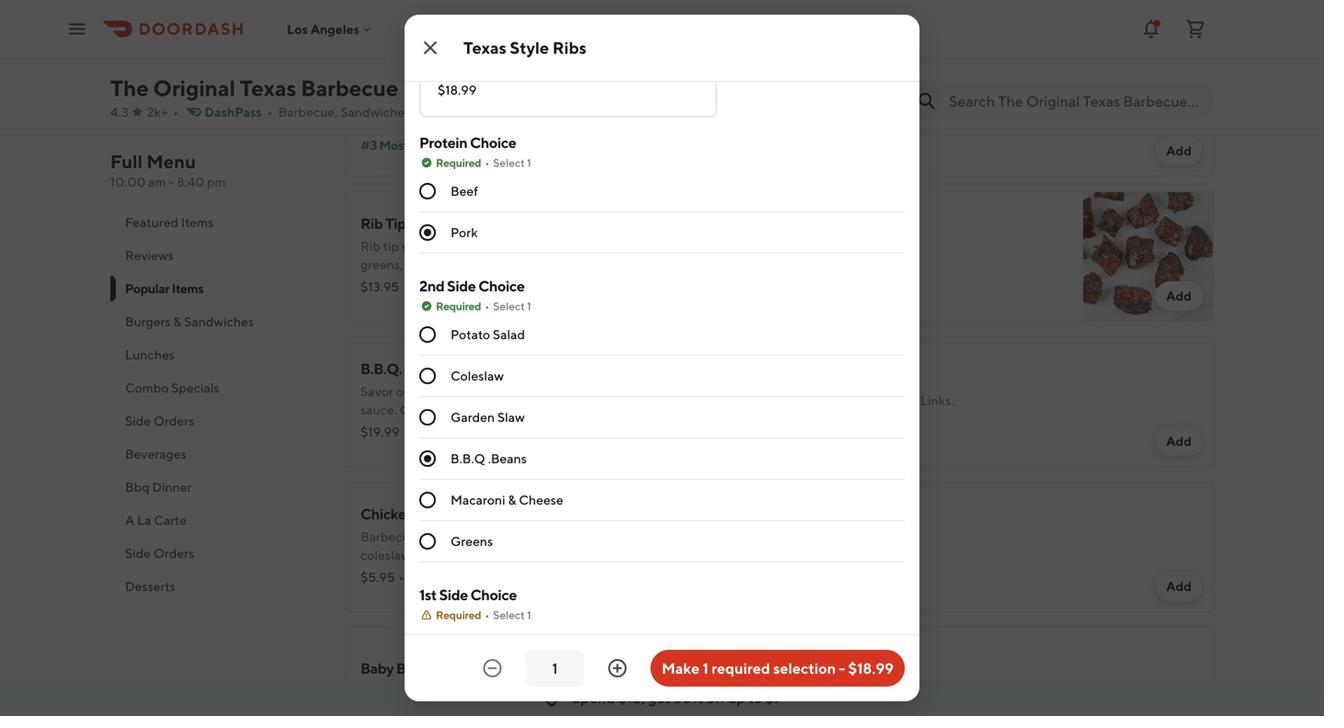 Task type: describe. For each thing, give the bounding box(es) containing it.
for inside "chicken barbecued chicken with options for two sides: coleslaw, bbq beans, greens, garden slaw, macaroni & cheese, or potato salad. description generated by doordash using ai"
[[550, 529, 567, 545]]

of
[[519, 239, 531, 254]]

$3.25 •
[[802, 551, 845, 567]]

or inside "chicken barbecued chicken with options for two sides: coleslaw, bbq beans, greens, garden slaw, macaroni & cheese, or potato salad. description generated by doordash using ai"
[[475, 566, 487, 581]]

ordered
[[465, 29, 521, 46]]

potato inside "chicken barbecued chicken with options for two sides: coleslaw, bbq beans, greens, garden slaw, macaroni & cheese, or potato salad. description generated by doordash using ai"
[[490, 566, 529, 581]]

generated for rib tip
[[541, 276, 601, 291]]

burgers & sandwiches
[[125, 314, 254, 329]]

by inside "chicken barbecued chicken with options for two sides: coleslaw, bbq beans, greens, garden slaw, macaroni & cheese, or potato salad. description generated by doordash using ai"
[[494, 585, 508, 600]]

B.B.Q .Beans radio
[[419, 451, 436, 467]]

style inside dialog
[[510, 38, 549, 57]]

beef inside texas style ribs beef or chicken.
[[802, 675, 830, 690]]

using inside b.b.q. baby back ribs savor our tender baby back ribs slathered in signature barbecue sauce. choose from potato salad, macaroni & cheese, greens, garden slaw, bbq beans, or coleslaw for your two sides. description generated by doordash using ai
[[502, 439, 533, 454]]

85%
[[865, 551, 891, 567]]

beans, inside "rib tip rib tip served with choices of potato salad, greens, mac & cheese, garden slaw, bbq beans, or coleslaw. description generated by doordash using ai"
[[361, 276, 399, 291]]

1 89% (110) from the top
[[870, 115, 926, 131]]

add for texas style ribs
[[1167, 143, 1192, 158]]

signature
[[617, 384, 671, 399]]

texas inside the sample basket texas ribs, chicken, brisket, pete's link.
[[361, 93, 393, 109]]

1 horizontal spatial sandwiches
[[341, 104, 410, 120]]

by inside 'texas style ribs' dialog
[[579, 29, 595, 46]]

sides.
[[603, 421, 635, 436]]

$5.95 •
[[361, 570, 404, 585]]

chicken.
[[847, 675, 899, 690]]

$19.99
[[361, 425, 400, 440]]

potato salad
[[451, 327, 525, 342]]

select for 1st side choice
[[493, 609, 525, 622]]

garden slaw
[[451, 410, 525, 425]]

cheese, inside b.b.q. baby back ribs savor our tender baby back ribs slathered in signature barbecue sauce. choose from potato salad, macaroni & cheese, greens, garden slaw, bbq beans, or coleslaw for your two sides. description generated by doordash using ai
[[623, 402, 667, 418]]

1 for 2nd side choice
[[527, 300, 531, 313]]

items for popular items
[[172, 281, 204, 296]]

up
[[728, 689, 746, 707]]

ai for chicken
[[606, 585, 620, 600]]

ordered
[[466, 14, 513, 29]]

mac
[[406, 257, 430, 272]]

0 vertical spatial salad
[[518, 57, 550, 72]]

b.b.q .beans
[[451, 451, 527, 466]]

dashpass •
[[205, 104, 273, 120]]

pork for pork • potato salad • b.b.q .beans
[[438, 57, 465, 72]]

5.1
[[431, 104, 447, 120]]

popular
[[125, 281, 169, 296]]

chicken, inside the sample basket texas ribs, chicken, brisket, pete's link.
[[427, 93, 479, 109]]

Garden Slaw radio
[[419, 409, 436, 426]]

bbq inside "chicken barbecued chicken with options for two sides: coleslaw, bbq beans, greens, garden slaw, macaroni & cheese, or potato salad. description generated by doordash using ai"
[[416, 548, 445, 563]]

featured items button
[[110, 206, 324, 239]]

cheese
[[519, 493, 564, 508]]

Greens radio
[[419, 534, 436, 550]]

bbq inside b.b.q. baby back ribs savor our tender baby back ribs slathered in signature barbecue sauce. choose from potato salad, macaroni & cheese, greens, garden slaw, bbq beans, or coleslaw for your two sides. description generated by doordash using ai
[[391, 421, 420, 436]]

add button for $3.25
[[1156, 572, 1203, 602]]

protein choice group
[[419, 132, 905, 254]]

• select 1 for 2nd side choice
[[485, 300, 531, 313]]

• right $19.99
[[403, 425, 409, 440]]

basket
[[412, 69, 456, 87]]

doordash inside b.b.q. baby back ribs savor our tender baby back ribs slathered in signature barbecue sauce. choose from potato salad, macaroni & cheese, greens, garden slaw, bbq beans, or coleslaw for your two sides. description generated by doordash using ai
[[441, 439, 500, 454]]

macaroni inside b.b.q. baby back ribs savor our tender baby back ribs slathered in signature barbecue sauce. choose from potato salad, macaroni & cheese, greens, garden slaw, bbq beans, or coleslaw for your two sides. description generated by doordash using ai
[[555, 402, 609, 418]]

0 vertical spatial potato
[[476, 57, 515, 72]]

2nd
[[419, 277, 445, 295]]

slab.
[[383, 684, 410, 699]]

or inside "rib tip rib tip served with choices of potato salad, greens, mac & cheese, garden slaw, bbq beans, or coleslaw. description generated by doordash using ai"
[[401, 276, 413, 291]]

increase quantity by 1 image
[[607, 658, 629, 680]]

1 side orders from the top
[[125, 414, 194, 429]]

20+
[[598, 29, 623, 46]]

garden
[[451, 410, 495, 425]]

texas style ribs dialog
[[405, 0, 920, 717]]

0 items, open order cart image
[[1185, 18, 1207, 40]]

1 vertical spatial chicken,
[[834, 393, 885, 408]]

macaroni
[[451, 493, 506, 508]]

required for 2nd
[[436, 300, 481, 313]]

& inside "rib tip rib tip served with choices of potato salad, greens, mac & cheese, garden slaw, bbq beans, or coleslaw. description generated by doordash using ai"
[[433, 257, 441, 272]]

commonly
[[402, 14, 463, 29]]

a la carte button
[[110, 504, 324, 537]]

coleslaw
[[451, 368, 504, 384]]

slaw, inside "chicken barbecued chicken with options for two sides: coleslaw, bbq beans, greens, garden slaw, macaroni & cheese, or potato salad. description generated by doordash using ai"
[[577, 548, 605, 563]]

select for protein choice
[[493, 156, 525, 169]]

0 vertical spatial b.b.q
[[561, 57, 596, 72]]

choice for 2nd side choice
[[479, 277, 525, 295]]

2 side orders from the top
[[125, 546, 194, 561]]

rib tip rib tip served with choices of potato salad, greens, mac & cheese, garden slaw, bbq beans, or coleslaw. description generated by doordash using ai
[[361, 215, 618, 309]]

slaw, inside b.b.q. baby back ribs savor our tender baby back ribs slathered in signature barbecue sauce. choose from potato salad, macaroni & cheese, greens, garden slaw, bbq beans, or coleslaw for your two sides. description generated by doordash using ai
[[361, 421, 388, 436]]

& inside 2nd side choice group
[[508, 493, 516, 508]]

bbq
[[125, 480, 150, 495]]

make 1 required selection - $18.99
[[662, 660, 894, 678]]

pete's
[[528, 93, 564, 109]]

• right '$3.25'
[[839, 551, 845, 567]]

items for featured items
[[181, 215, 214, 230]]

1 horizontal spatial ribs,
[[802, 393, 831, 408]]

sandwiches inside button
[[184, 314, 254, 329]]

required
[[712, 660, 771, 678]]

1 side orders button from the top
[[110, 405, 324, 438]]

#3
[[361, 138, 377, 153]]

or inside texas style ribs beef or chicken.
[[832, 675, 844, 690]]

popular items
[[125, 281, 204, 296]]

am
[[148, 174, 166, 190]]

8:40
[[177, 174, 205, 190]]

barbecue,
[[278, 104, 338, 120]]

choice inside protein choice group
[[470, 134, 516, 151]]

featured items
[[125, 215, 214, 230]]

baby inside b.b.q. baby back ribs savor our tender baby back ribs slathered in signature barbecue sauce. choose from potato salad, macaroni & cheese, greens, garden slaw, bbq beans, or coleslaw for your two sides. description generated by doordash using ai
[[405, 360, 438, 378]]

get
[[648, 689, 671, 707]]

back inside baby back ribs per slab.
[[396, 660, 429, 678]]

style inside texas style ribs beef or chicken.
[[841, 651, 874, 668]]

0 horizontal spatial $18.99
[[438, 82, 477, 98]]

using for chicken
[[572, 585, 604, 600]]

1 orders from the top
[[154, 414, 194, 429]]

served
[[402, 239, 441, 254]]

$13.95 for texas
[[802, 697, 841, 712]]

& inside "chicken barbecued chicken with options for two sides: coleslaw, bbq beans, greens, garden slaw, macaroni & cheese, or potato salad. description generated by doordash using ai"
[[417, 566, 425, 581]]

texas style ribs beef or chicken.
[[802, 651, 905, 690]]

carte
[[154, 513, 187, 528]]

$3.25
[[802, 551, 835, 567]]

beans, inside b.b.q. baby back ribs savor our tender baby back ribs slathered in signature barbecue sauce. choose from potato salad, macaroni & cheese, greens, garden slaw, bbq beans, or coleslaw for your two sides. description generated by doordash using ai
[[422, 421, 460, 436]]

potato inside 2nd side choice group
[[451, 327, 490, 342]]

rib tips image
[[1084, 191, 1214, 322]]

two inside b.b.q. baby back ribs savor our tender baby back ribs slathered in signature barbecue sauce. choose from potato salad, macaroni & cheese, greens, garden slaw, bbq beans, or coleslaw for your two sides. description generated by doordash using ai
[[578, 421, 600, 436]]

pork for pork
[[451, 225, 478, 240]]

2k+
[[147, 104, 168, 120]]

make
[[662, 660, 700, 678]]

(40)
[[456, 425, 482, 440]]

ribs inside texas style ribs beef or chicken.
[[876, 651, 905, 668]]

garden inside "chicken barbecued chicken with options for two sides: coleslaw, bbq beans, greens, garden slaw, macaroni & cheese, or potato salad. description generated by doordash using ai"
[[533, 548, 574, 563]]

2 (110) from the top
[[898, 697, 926, 712]]

beef,
[[888, 393, 918, 408]]

1 (110) from the top
[[898, 115, 926, 131]]

add button for b.b.q. baby back ribs
[[714, 427, 762, 456]]

slaw, inside "rib tip rib tip served with choices of potato salad, greens, mac & cheese, garden slaw, bbq beans, or coleslaw. description generated by doordash using ai"
[[535, 257, 563, 272]]

(28)
[[893, 551, 917, 567]]

burgers & sandwiches button
[[110, 305, 324, 339]]

1 horizontal spatial from
[[614, 14, 641, 29]]

• inside protein choice group
[[485, 156, 490, 169]]

$13.95 • for texas
[[802, 697, 850, 712]]

macaroni & cheese
[[451, 493, 564, 508]]

ribs, chicken, beef, links.
[[802, 393, 954, 408]]

los angeles button
[[287, 21, 374, 37]]

others
[[626, 29, 667, 46]]

in
[[603, 384, 614, 399]]

$18.99 inside button
[[849, 660, 894, 678]]

options
[[504, 529, 548, 545]]

by inside "rib tip rib tip served with choices of potato salad, greens, mac & cheese, garden slaw, bbq beans, or coleslaw. description generated by doordash using ai"
[[604, 276, 618, 291]]

bbq dinner button
[[110, 471, 324, 504]]

and
[[549, 14, 572, 29]]

macaroni inside "chicken barbecued chicken with options for two sides: coleslaw, bbq beans, greens, garden slaw, macaroni & cheese, or potato salad. description generated by doordash using ai"
[[361, 566, 415, 581]]

& inside burgers & sandwiches button
[[173, 314, 182, 329]]

2 side orders button from the top
[[110, 537, 324, 570]]

ribs
[[522, 384, 543, 399]]

generated for chicken
[[431, 585, 491, 600]]

make 1 required selection - $18.99 button
[[651, 650, 905, 687]]

2 89% (110) from the top
[[870, 697, 926, 712]]

burgers
[[125, 314, 171, 329]]

1 for protein choice
[[527, 156, 531, 169]]

description inside b.b.q. baby back ribs savor our tender baby back ribs slathered in signature barbecue sauce. choose from potato salad, macaroni & cheese, greens, garden slaw, bbq beans, or coleslaw for your two sides. description generated by doordash using ai
[[638, 421, 706, 436]]

brisket,
[[482, 93, 526, 109]]

1st side choice group
[[419, 585, 905, 717]]

greens, inside "rib tip rib tip served with choices of potato salad, greens, mac & cheese, garden slaw, bbq beans, or coleslaw. description generated by doordash using ai"
[[361, 257, 403, 272]]

baby back ribs per slab.
[[361, 660, 460, 699]]

salad, inside "rib tip rib tip served with choices of potato salad, greens, mac & cheese, garden slaw, bbq beans, or coleslaw. description generated by doordash using ai"
[[575, 239, 608, 254]]

2 rib from the top
[[361, 239, 381, 254]]

back
[[491, 384, 519, 399]]

reviews button
[[110, 239, 324, 272]]

- for menu
[[169, 174, 174, 190]]

• down chicken.
[[845, 697, 850, 712]]

1 horizontal spatial .beans
[[598, 57, 637, 72]]

$13.95 for rib
[[361, 279, 399, 294]]

barbecue
[[301, 75, 399, 101]]

• left the 5.1
[[418, 104, 423, 120]]

menu
[[146, 151, 196, 172]]

per
[[361, 684, 381, 699]]

rib tip image
[[642, 191, 773, 322]]

full menu 10:00 am - 8:40 pm
[[110, 151, 226, 190]]

this
[[644, 14, 665, 29]]

back inside b.b.q. baby back ribs savor our tender baby back ribs slathered in signature barbecue sauce. choose from potato salad, macaroni & cheese, greens, garden slaw, bbq beans, or coleslaw for your two sides. description generated by doordash using ai
[[441, 360, 473, 378]]

for inside b.b.q. baby back ribs savor our tender baby back ribs slathered in signature barbecue sauce. choose from potato salad, macaroni & cheese, greens, garden slaw, bbq beans, or coleslaw for your two sides. description generated by doordash using ai
[[530, 421, 547, 436]]

the original texas barbecue king
[[110, 75, 450, 101]]

texas inside texas style ribs beef or chicken.
[[802, 651, 838, 668]]

using for rib tip
[[422, 294, 453, 309]]

add for $3.25
[[1167, 579, 1192, 594]]

links.
[[921, 393, 954, 408]]

1st side choice
[[419, 586, 517, 604]]

beans, inside "chicken barbecued chicken with options for two sides: coleslaw, bbq beans, greens, garden slaw, macaroni & cheese, or potato salad. description generated by doordash using ai"
[[447, 548, 485, 563]]

• down mac on the left top of the page
[[403, 279, 409, 294]]

- for 1
[[839, 660, 846, 678]]

savor
[[361, 384, 394, 399]]

1 horizontal spatial texas style ribs
[[802, 69, 905, 87]]

• right #1
[[457, 29, 463, 46]]

potato inside "rib tip rib tip served with choices of potato salad, greens, mac & cheese, garden slaw, bbq beans, or coleslaw. description generated by doordash using ai"
[[533, 239, 572, 254]]

& inside b.b.q. baby back ribs savor our tender baby back ribs slathered in signature barbecue sauce. choose from potato salad, macaroni & cheese, greens, garden slaw, bbq beans, or coleslaw for your two sides. description generated by doordash using ai
[[612, 402, 620, 418]]



Task type: vqa. For each thing, say whether or not it's contained in the screenshot.
63% (69)
yes



Task type: locate. For each thing, give the bounding box(es) containing it.
2 • select 1 from the top
[[485, 300, 531, 313]]

greens, down tip
[[361, 257, 403, 272]]

1 down 'of'
[[527, 300, 531, 313]]

3 • select 1 from the top
[[485, 609, 531, 622]]

pork down #1
[[438, 57, 465, 72]]

1 vertical spatial two
[[569, 529, 592, 545]]

1 vertical spatial (110)
[[898, 697, 926, 712]]

pork
[[438, 57, 465, 72], [451, 225, 478, 240]]

open menu image
[[66, 18, 88, 40]]

1 vertical spatial generated
[[361, 439, 421, 454]]

2 orders from the top
[[154, 546, 194, 561]]

• down 2nd side choice
[[485, 300, 490, 313]]

• select 1 down 1st side choice
[[485, 609, 531, 622]]

1 horizontal spatial ai
[[536, 439, 549, 454]]

coleslaw,
[[361, 548, 413, 563]]

side orders down 'a la carte'
[[125, 546, 194, 561]]

1 vertical spatial style
[[841, 69, 874, 87]]

Potato Salad radio
[[419, 327, 436, 343]]

lunches
[[125, 347, 175, 362]]

barbecue
[[674, 384, 729, 399]]

ribs
[[553, 38, 587, 57], [876, 69, 905, 87], [476, 360, 504, 378], [876, 651, 905, 668], [431, 660, 460, 678]]

potato left salad.
[[490, 566, 529, 581]]

using inside "chicken barbecued chicken with options for two sides: coleslaw, bbq beans, greens, garden slaw, macaroni & cheese, or potato salad. description generated by doordash using ai"
[[572, 585, 604, 600]]

b.b.q.
[[361, 360, 402, 378]]

1 vertical spatial macaroni
[[361, 566, 415, 581]]

• inside 2nd side choice group
[[485, 300, 490, 313]]

• select 1
[[485, 156, 531, 169], [485, 300, 531, 313], [485, 609, 531, 622]]

0 vertical spatial greens,
[[361, 257, 403, 272]]

0 vertical spatial select
[[493, 156, 525, 169]]

beef right "beef" option
[[451, 184, 478, 199]]

1 vertical spatial baby
[[361, 660, 394, 678]]

or
[[401, 276, 413, 291], [463, 421, 475, 436], [475, 566, 487, 581], [832, 675, 844, 690]]

ribs inside baby back ribs per slab.
[[431, 660, 460, 678]]

baby inside baby back ribs per slab.
[[361, 660, 394, 678]]

•
[[457, 29, 463, 46], [468, 57, 473, 72], [553, 57, 558, 72], [173, 104, 179, 120], [267, 104, 273, 120], [418, 104, 423, 120], [485, 156, 490, 169], [403, 279, 409, 294], [485, 300, 490, 313], [403, 425, 409, 440], [839, 551, 845, 567], [399, 570, 404, 585], [485, 609, 490, 622], [845, 697, 850, 712]]

potato down ordered
[[476, 57, 515, 72]]

ai
[[456, 294, 469, 309], [536, 439, 549, 454], [606, 585, 620, 600]]

Macaroni & Cheese radio
[[419, 492, 436, 509]]

your
[[549, 421, 575, 436]]

$13.95 • down selection on the bottom of the page
[[802, 697, 850, 712]]

0 horizontal spatial $13.95 •
[[361, 279, 409, 294]]

0 horizontal spatial b.b.q
[[451, 451, 486, 466]]

chicken, up 74% (66)
[[427, 93, 479, 109]]

required for 1st
[[436, 609, 481, 622]]

1 horizontal spatial slaw,
[[535, 257, 563, 272]]

2 required from the top
[[436, 300, 481, 313]]

0 horizontal spatial doordash
[[361, 294, 420, 309]]

ribs, left the 5.1
[[396, 93, 425, 109]]

.beans inside 2nd side choice group
[[488, 451, 527, 466]]

1 vertical spatial ribs,
[[802, 393, 831, 408]]

orders down carte on the left bottom
[[154, 546, 194, 561]]

specials
[[171, 380, 220, 396]]

slaw,
[[535, 257, 563, 272], [361, 421, 388, 436], [577, 548, 605, 563]]

desserts
[[125, 579, 176, 594]]

0 vertical spatial 89% (110)
[[870, 115, 926, 131]]

description inside "rib tip rib tip served with choices of potato salad, greens, mac & cheese, garden slaw, bbq beans, or coleslaw. description generated by doordash using ai"
[[471, 276, 539, 291]]

82%
[[868, 261, 893, 276]]

orders
[[154, 414, 194, 429], [154, 546, 194, 561]]

1 inside button
[[703, 660, 709, 678]]

add
[[1167, 143, 1192, 158], [1167, 288, 1192, 304], [725, 434, 751, 449], [1167, 434, 1192, 449], [1167, 579, 1192, 594]]

description down choices
[[471, 276, 539, 291]]

0 horizontal spatial ribs,
[[396, 93, 425, 109]]

doordash inside "rib tip rib tip served with choices of potato salad, greens, mac & cheese, garden slaw, bbq beans, or coleslaw. description generated by doordash using ai"
[[361, 294, 420, 309]]

barbecue, sandwiches • 5.1 mi
[[278, 104, 463, 120]]

potato up coleslaw
[[478, 402, 517, 418]]

chicken image
[[642, 482, 773, 613]]

1 • select 1 from the top
[[485, 156, 531, 169]]

barbecued
[[361, 529, 425, 545]]

ai inside "rib tip rib tip served with choices of potato salad, greens, mac & cheese, garden slaw, bbq beans, or coleslaw. description generated by doordash using ai"
[[456, 294, 469, 309]]

recently
[[523, 29, 577, 46]]

2 vertical spatial bbq
[[416, 548, 445, 563]]

salad down recently
[[518, 57, 550, 72]]

side orders button down carte on the left bottom
[[110, 537, 324, 570]]

select down 1st side choice
[[493, 609, 525, 622]]

protein
[[419, 134, 468, 151]]

doordash down mac on the left top of the page
[[361, 294, 420, 309]]

sandwiches up #3
[[341, 104, 410, 120]]

2 horizontal spatial generated
[[541, 276, 601, 291]]

& right burgers
[[173, 314, 182, 329]]

0 vertical spatial (110)
[[898, 115, 926, 131]]

garden up salad.
[[533, 548, 574, 563]]

0 horizontal spatial texas style ribs
[[464, 38, 587, 57]]

back up slab.
[[396, 660, 429, 678]]

the for the original texas barbecue king
[[110, 75, 149, 101]]

& right mac on the left top of the page
[[433, 257, 441, 272]]

doordash down garden
[[441, 439, 500, 454]]

• down ordered
[[468, 57, 473, 72]]

#1
[[438, 29, 454, 46]]

spend $15, get 30% off up to $7
[[572, 689, 782, 707]]

74% (66)
[[432, 115, 483, 131]]

greens, down options
[[488, 548, 530, 563]]

1 right the make
[[703, 660, 709, 678]]

0 horizontal spatial -
[[169, 174, 174, 190]]

1 vertical spatial greens,
[[670, 402, 712, 418]]

decrease quantity by 1 image
[[482, 658, 504, 680]]

1 inside 2nd side choice group
[[527, 300, 531, 313]]

0 vertical spatial beef
[[451, 184, 478, 199]]

doordash inside "chicken barbecued chicken with options for two sides: coleslaw, bbq beans, greens, garden slaw, macaroni & cheese, or potato salad. description generated by doordash using ai"
[[511, 585, 570, 600]]

1 horizontal spatial generated
[[431, 585, 491, 600]]

choice down choices
[[479, 277, 525, 295]]

1 vertical spatial orders
[[154, 546, 194, 561]]

0 vertical spatial choice
[[470, 134, 516, 151]]

1 vertical spatial 89% (110)
[[870, 697, 926, 712]]

2 vertical spatial garden
[[533, 548, 574, 563]]

b.b.q
[[561, 57, 596, 72], [451, 451, 486, 466]]

doordash for rib
[[361, 294, 420, 309]]

0 vertical spatial baby
[[405, 360, 438, 378]]

salad, inside b.b.q. baby back ribs savor our tender baby back ribs slathered in signature barbecue sauce. choose from potato salad, macaroni & cheese, greens, garden slaw, bbq beans, or coleslaw for your two sides. description generated by doordash using ai
[[519, 402, 553, 418]]

30%
[[674, 689, 704, 707]]

required for protein
[[436, 156, 481, 169]]

cheese, inside "rib tip rib tip served with choices of potato salad, greens, mac & cheese, garden slaw, bbq beans, or coleslaw. description generated by doordash using ai"
[[444, 257, 488, 272]]

1 vertical spatial the
[[110, 75, 149, 101]]

macaroni down coleslaw,
[[361, 566, 415, 581]]

store
[[668, 14, 697, 29]]

sauce.
[[361, 402, 397, 418]]

Pork radio
[[419, 224, 436, 241]]

2 horizontal spatial slaw,
[[577, 548, 605, 563]]

or inside b.b.q. baby back ribs savor our tender baby back ribs slathered in signature barbecue sauce. choose from potato salad, macaroni & cheese, greens, garden slaw, bbq beans, or coleslaw for your two sides. description generated by doordash using ai
[[463, 421, 475, 436]]

2 vertical spatial beans,
[[447, 548, 485, 563]]

for
[[530, 421, 547, 436], [550, 529, 567, 545]]

coleslaw
[[478, 421, 528, 436]]

original
[[153, 75, 235, 101]]

0 horizontal spatial using
[[422, 294, 453, 309]]

to
[[749, 689, 763, 707]]

ai inside "chicken barbecued chicken with options for two sides: coleslaw, bbq beans, greens, garden slaw, macaroni & cheese, or potato salad. description generated by doordash using ai"
[[606, 585, 620, 600]]

choice for 1st side choice
[[471, 586, 517, 604]]

0 vertical spatial items
[[181, 215, 214, 230]]

required down the 63% (69)
[[436, 300, 481, 313]]

full
[[110, 151, 143, 172]]

$13.95 down selection on the bottom of the page
[[802, 697, 841, 712]]

2nd side choice group
[[419, 276, 905, 563]]

with right pork option
[[444, 239, 469, 254]]

b.b.q inside 2nd side choice group
[[451, 451, 486, 466]]

choice inside 2nd side choice group
[[479, 277, 525, 295]]

1 vertical spatial $13.95
[[802, 697, 841, 712]]

0 vertical spatial cheese,
[[444, 257, 488, 272]]

1 vertical spatial $13.95 •
[[802, 697, 850, 712]]

generated inside "rib tip rib tip served with choices of potato salad, greens, mac & cheese, garden slaw, bbq beans, or coleslaw. description generated by doordash using ai"
[[541, 276, 601, 291]]

salad.
[[531, 566, 565, 581]]

chicken
[[361, 505, 415, 523]]

• select 1 for 1st side choice
[[485, 609, 531, 622]]

two
[[578, 421, 600, 436], [569, 529, 592, 545]]

- right 'am'
[[169, 174, 174, 190]]

close texas style ribs image
[[419, 37, 442, 59]]

side orders button down specials
[[110, 405, 324, 438]]

.beans down 20+ on the left top
[[598, 57, 637, 72]]

Beef radio
[[419, 183, 436, 200]]

0 vertical spatial 89%
[[870, 115, 896, 131]]

2 horizontal spatial ai
[[606, 585, 620, 600]]

0 horizontal spatial .beans
[[488, 451, 527, 466]]

sandwiches up lunches button
[[184, 314, 254, 329]]

ribs inside dialog
[[553, 38, 587, 57]]

0 vertical spatial pork
[[438, 57, 465, 72]]

baby up per
[[361, 660, 394, 678]]

beverages button
[[110, 438, 324, 471]]

• down the original texas barbecue king
[[267, 104, 273, 120]]

87%
[[429, 425, 453, 440]]

• select 1 down protein choice
[[485, 156, 531, 169]]

1 for 1st side choice
[[527, 609, 531, 622]]

0 vertical spatial • select 1
[[485, 156, 531, 169]]

cheese, up 1st side choice
[[428, 566, 473, 581]]

1 inside protein choice group
[[527, 156, 531, 169]]

from inside b.b.q. baby back ribs savor our tender baby back ribs slathered in signature barbecue sauce. choose from potato salad, macaroni & cheese, greens, garden slaw, bbq beans, or coleslaw for your two sides. description generated by doordash using ai
[[448, 402, 475, 418]]

generated inside b.b.q. baby back ribs savor our tender baby back ribs slathered in signature barbecue sauce. choose from potato salad, macaroni & cheese, greens, garden slaw, bbq beans, or coleslaw for your two sides. description generated by doordash using ai
[[361, 439, 421, 454]]

back up baby
[[441, 360, 473, 378]]

3 select from the top
[[493, 609, 525, 622]]

1 horizontal spatial baby
[[405, 360, 438, 378]]

• select 1 inside 1st side choice group
[[485, 609, 531, 622]]

dashpass
[[205, 104, 262, 120]]

beans, down chicken
[[447, 548, 485, 563]]

(66)
[[458, 115, 483, 131]]

beef
[[451, 184, 478, 199], [802, 675, 830, 690]]

add button
[[1156, 136, 1203, 166], [1156, 281, 1203, 311], [714, 427, 762, 456], [1156, 427, 1203, 456], [1156, 572, 1203, 602]]

for left your
[[530, 421, 547, 436]]

0 horizontal spatial slaw,
[[361, 421, 388, 436]]

0 vertical spatial generated
[[541, 276, 601, 291]]

from down baby
[[448, 402, 475, 418]]

most
[[379, 138, 409, 153]]

two inside "chicken barbecued chicken with options for two sides: coleslaw, bbq beans, greens, garden slaw, macaroni & cheese, or potato salad. description generated by doordash using ai"
[[569, 529, 592, 545]]

chicken barbecued chicken with options for two sides: coleslaw, bbq beans, greens, garden slaw, macaroni & cheese, or potato salad. description generated by doordash using ai
[[361, 505, 627, 600]]

add for b.b.q. baby back ribs
[[725, 434, 751, 449]]

0 vertical spatial potato
[[533, 239, 572, 254]]

potato right 'of'
[[533, 239, 572, 254]]

ai inside b.b.q. baby back ribs savor our tender baby back ribs slathered in signature barbecue sauce. choose from potato salad, macaroni & cheese, greens, garden slaw, bbq beans, or coleslaw for your two sides. description generated by doordash using ai
[[536, 439, 549, 454]]

1 horizontal spatial greens,
[[488, 548, 530, 563]]

& up 'sides.' in the left of the page
[[612, 402, 620, 418]]

2 horizontal spatial doordash
[[511, 585, 570, 600]]

ribs, inside the sample basket texas ribs, chicken, brisket, pete's link.
[[396, 93, 425, 109]]

beef right $7
[[802, 675, 830, 690]]

cheese, inside "chicken barbecued chicken with options for two sides: coleslaw, bbq beans, greens, garden slaw, macaroni & cheese, or potato salad. description generated by doordash using ai"
[[428, 566, 473, 581]]

description down coleslaw,
[[361, 585, 428, 600]]

1 vertical spatial ai
[[536, 439, 549, 454]]

b.b.q down #1 • ordered recently by 20+ others
[[561, 57, 596, 72]]

1 inside group
[[527, 609, 531, 622]]

texas style ribs inside dialog
[[464, 38, 587, 57]]

select down protein choice
[[493, 156, 525, 169]]

baby
[[405, 360, 438, 378], [361, 660, 394, 678]]

- inside the make 1 required selection - $18.99 button
[[839, 660, 846, 678]]

1 vertical spatial .beans
[[488, 451, 527, 466]]

garden down 'of'
[[491, 257, 532, 272]]

baby
[[460, 384, 489, 399]]

1 rib from the top
[[361, 215, 383, 232]]

$19.99 •
[[361, 425, 409, 440]]

1 required from the top
[[436, 156, 481, 169]]

• select 1 inside protein choice group
[[485, 156, 531, 169]]

selection
[[774, 660, 836, 678]]

0 vertical spatial ai
[[456, 294, 469, 309]]

two left sides:
[[569, 529, 592, 545]]

0 vertical spatial ribs,
[[396, 93, 425, 109]]

1 vertical spatial items
[[172, 281, 204, 296]]

select up potato salad
[[493, 300, 525, 313]]

- inside full menu 10:00 am - 8:40 pm
[[169, 174, 174, 190]]

baby up our
[[405, 360, 438, 378]]

ai down sides:
[[606, 585, 620, 600]]

1 vertical spatial b.b.q
[[451, 451, 486, 466]]

2 vertical spatial ai
[[606, 585, 620, 600]]

0 vertical spatial $18.99
[[438, 82, 477, 98]]

texas inside dialog
[[464, 38, 507, 57]]

$18.99
[[438, 82, 477, 98], [849, 660, 894, 678]]

cheese, down the signature
[[623, 402, 667, 418]]

texas
[[464, 38, 507, 57], [802, 69, 838, 87], [240, 75, 296, 101], [361, 93, 393, 109], [802, 651, 838, 668]]

$18.99 up mi
[[438, 82, 477, 98]]

sample basket image
[[642, 46, 773, 177]]

1 horizontal spatial using
[[502, 439, 533, 454]]

with inside "rib tip rib tip served with choices of potato salad, greens, mac & cheese, garden slaw, bbq beans, or coleslaw. description generated by doordash using ai"
[[444, 239, 469, 254]]

with inside "chicken barbecued chicken with options for two sides: coleslaw, bbq beans, greens, garden slaw, macaroni & cheese, or potato salad. description generated by doordash using ai"
[[476, 529, 501, 545]]

• down protein choice
[[485, 156, 490, 169]]

2nd side choice
[[419, 277, 525, 295]]

the left most
[[346, 14, 368, 29]]

1 vertical spatial with
[[476, 529, 501, 545]]

1 horizontal spatial beef
[[802, 675, 830, 690]]

1 vertical spatial choice
[[479, 277, 525, 295]]

0 horizontal spatial macaroni
[[361, 566, 415, 581]]

by inside b.b.q. baby back ribs savor our tender baby back ribs slathered in signature barbecue sauce. choose from potato salad, macaroni & cheese, greens, garden slaw, bbq beans, or coleslaw for your two sides. description generated by doordash using ai
[[424, 439, 438, 454]]

choice inside 1st side choice group
[[471, 586, 517, 604]]

2 vertical spatial • select 1
[[485, 609, 531, 622]]

0 vertical spatial doordash
[[361, 294, 420, 309]]

required inside 2nd side choice group
[[436, 300, 481, 313]]

or left chicken.
[[832, 675, 844, 690]]

salad up coleslaw on the bottom
[[493, 327, 525, 342]]

ai right '63%'
[[456, 294, 469, 309]]

& up 1st
[[417, 566, 425, 581]]

1 vertical spatial required
[[436, 300, 481, 313]]

0 vertical spatial $13.95
[[361, 279, 399, 294]]

$13.95 • for rib
[[361, 279, 409, 294]]

most
[[371, 14, 400, 29]]

cheese, up (69)
[[444, 257, 488, 272]]

1 vertical spatial slaw,
[[361, 421, 388, 436]]

sample
[[361, 69, 409, 87]]

using down coleslaw.
[[422, 294, 453, 309]]

select for 2nd side choice
[[493, 300, 525, 313]]

1 vertical spatial side orders
[[125, 546, 194, 561]]

items up burgers & sandwiches
[[172, 281, 204, 296]]

beef inside protein choice group
[[451, 184, 478, 199]]

1 vertical spatial beef
[[802, 675, 830, 690]]

tip
[[386, 215, 406, 232]]

Current quantity is 1 number field
[[537, 659, 574, 679]]

required
[[436, 156, 481, 169], [436, 300, 481, 313], [436, 609, 481, 622]]

0 vertical spatial from
[[614, 14, 641, 29]]

0 vertical spatial description
[[471, 276, 539, 291]]

$7
[[766, 689, 782, 707]]

generated inside "chicken barbecued chicken with options for two sides: coleslaw, bbq beans, greens, garden slaw, macaroni & cheese, or potato salad. description generated by doordash using ai"
[[431, 585, 491, 600]]

select inside protein choice group
[[493, 156, 525, 169]]

0 vertical spatial using
[[422, 294, 453, 309]]

$26.95
[[361, 115, 402, 131]]

rib
[[361, 215, 383, 232], [361, 239, 381, 254]]

ai down your
[[536, 439, 549, 454]]

• right 2k+
[[173, 104, 179, 120]]

from left this
[[614, 14, 641, 29]]

description inside "chicken barbecued chicken with options for two sides: coleslaw, bbq beans, greens, garden slaw, macaroni & cheese, or potato salad. description generated by doordash using ai"
[[361, 585, 428, 600]]

1 vertical spatial texas style ribs
[[802, 69, 905, 87]]

1 horizontal spatial $13.95 •
[[802, 697, 850, 712]]

- left chicken.
[[839, 660, 846, 678]]

chicken, left beef,
[[834, 393, 885, 408]]

notification bell image
[[1141, 18, 1163, 40]]

1 down pete's
[[527, 156, 531, 169]]

pork right pork option
[[451, 225, 478, 240]]

-
[[169, 174, 174, 190], [839, 660, 846, 678]]

using down coleslaw
[[502, 439, 533, 454]]

spend
[[572, 689, 615, 707]]

0 horizontal spatial baby
[[361, 660, 394, 678]]

$13.95 down tip
[[361, 279, 399, 294]]

slathered
[[546, 384, 601, 399]]

1 horizontal spatial $18.99
[[849, 660, 894, 678]]

garden inside b.b.q. baby back ribs savor our tender baby back ribs slathered in signature barbecue sauce. choose from potato salad, macaroni & cheese, greens, garden slaw, bbq beans, or coleslaw for your two sides. description generated by doordash using ai
[[715, 402, 756, 418]]

Item Search search field
[[949, 91, 1200, 111]]

required inside 1st side choice group
[[436, 609, 481, 622]]

• inside 1st side choice group
[[485, 609, 490, 622]]

2 89% from the top
[[870, 697, 896, 712]]

0 vertical spatial orders
[[154, 414, 194, 429]]

choice down (66)
[[470, 134, 516, 151]]

0 vertical spatial $13.95 •
[[361, 279, 409, 294]]

salad inside 2nd side choice group
[[493, 327, 525, 342]]

• right '$5.95' on the bottom of page
[[399, 570, 404, 585]]

sides:
[[594, 529, 627, 545]]

$5.95
[[361, 570, 395, 585]]

garden down 'barbecue'
[[715, 402, 756, 418]]

$15,
[[618, 689, 646, 707]]

1 horizontal spatial chicken,
[[834, 393, 885, 408]]

side orders up beverages
[[125, 414, 194, 429]]

1 horizontal spatial garden
[[533, 548, 574, 563]]

select inside 2nd side choice group
[[493, 300, 525, 313]]

mi
[[449, 104, 463, 120]]

or down mac on the left top of the page
[[401, 276, 413, 291]]

0 vertical spatial style
[[510, 38, 549, 57]]

items
[[515, 14, 547, 29]]

$13.95 • down mac on the left top of the page
[[361, 279, 409, 294]]

0 horizontal spatial beef
[[451, 184, 478, 199]]

pm
[[207, 174, 226, 190]]

Coleslaw radio
[[419, 368, 436, 385]]

with left options
[[476, 529, 501, 545]]

orders down combo specials
[[154, 414, 194, 429]]

liked
[[411, 138, 442, 153]]

3 required from the top
[[436, 609, 481, 622]]

1 vertical spatial $18.99
[[849, 660, 894, 678]]

1 vertical spatial pork
[[451, 225, 478, 240]]

side orders button
[[110, 405, 324, 438], [110, 537, 324, 570]]

tender
[[418, 384, 457, 399]]

0 horizontal spatial $13.95
[[361, 279, 399, 294]]

greens, inside "chicken barbecued chicken with options for two sides: coleslaw, bbq beans, greens, garden slaw, macaroni & cheese, or potato salad. description generated by doordash using ai"
[[488, 548, 530, 563]]

1 vertical spatial using
[[502, 439, 533, 454]]

greens, inside b.b.q. baby back ribs savor our tender baby back ribs slathered in signature barbecue sauce. choose from potato salad, macaroni & cheese, greens, garden slaw, bbq beans, or coleslaw for your two sides. description generated by doordash using ai
[[670, 402, 712, 418]]

ribs inside b.b.q. baby back ribs savor our tender baby back ribs slathered in signature barbecue sauce. choose from potato salad, macaroni & cheese, greens, garden slaw, bbq beans, or coleslaw for your two sides. description generated by doordash using ai
[[476, 360, 504, 378]]

cheese,
[[444, 257, 488, 272], [623, 402, 667, 418], [428, 566, 473, 581]]

• down #1 • ordered recently by 20+ others
[[553, 57, 558, 72]]

description for barbecued
[[361, 585, 428, 600]]

pork • potato salad • b.b.q .beans
[[438, 57, 637, 72]]

1 89% from the top
[[870, 115, 896, 131]]

2 select from the top
[[493, 300, 525, 313]]

1 vertical spatial cheese,
[[623, 402, 667, 418]]

ribs,
[[396, 93, 425, 109], [802, 393, 831, 408]]

0 vertical spatial sandwiches
[[341, 104, 410, 120]]

reviews
[[125, 248, 174, 263]]

1 vertical spatial garden
[[715, 402, 756, 418]]

description for tip
[[471, 276, 539, 291]]

0 horizontal spatial salad,
[[519, 402, 553, 418]]

2 vertical spatial doordash
[[511, 585, 570, 600]]

ai for rib tip
[[456, 294, 469, 309]]

0 horizontal spatial garden
[[491, 257, 532, 272]]

select inside 1st side choice group
[[493, 609, 525, 622]]

• select 1 up potato salad
[[485, 300, 531, 313]]

1 vertical spatial back
[[396, 660, 429, 678]]

ribs, left beef,
[[802, 393, 831, 408]]

• select 1 inside 2nd side choice group
[[485, 300, 531, 313]]

salad, right 'of'
[[575, 239, 608, 254]]

1 down salad.
[[527, 609, 531, 622]]

doordash for chicken
[[511, 585, 570, 600]]

macaroni down the slathered
[[555, 402, 609, 418]]

bbq inside "rib tip rib tip served with choices of potato salad, greens, mac & cheese, garden slaw, bbq beans, or coleslaw. description generated by doordash using ai"
[[565, 257, 594, 272]]

1 horizontal spatial the
[[346, 14, 368, 29]]

• down 1st side choice
[[485, 609, 490, 622]]

add button for texas style ribs
[[1156, 136, 1203, 166]]

• select 1 for protein choice
[[485, 156, 531, 169]]

2 vertical spatial choice
[[471, 586, 517, 604]]

garden inside "rib tip rib tip served with choices of potato salad, greens, mac & cheese, garden slaw, bbq beans, or coleslaw. description generated by doordash using ai"
[[491, 257, 532, 272]]

beans, down tip
[[361, 276, 399, 291]]

1 select from the top
[[493, 156, 525, 169]]

&
[[433, 257, 441, 272], [173, 314, 182, 329], [612, 402, 620, 418], [508, 493, 516, 508], [417, 566, 425, 581]]

salad, down ribs
[[519, 402, 553, 418]]

1 vertical spatial rib
[[361, 239, 381, 254]]

using down sides:
[[572, 585, 604, 600]]

the for the most commonly ordered items and dishes from this store
[[346, 14, 368, 29]]

potato inside b.b.q. baby back ribs savor our tender baby back ribs slathered in signature barbecue sauce. choose from potato salad, macaroni & cheese, greens, garden slaw, bbq beans, or coleslaw for your two sides. description generated by doordash using ai
[[478, 402, 517, 418]]

beans, down choose
[[422, 421, 460, 436]]

or right 87%
[[463, 421, 475, 436]]

featured
[[125, 215, 179, 230]]



